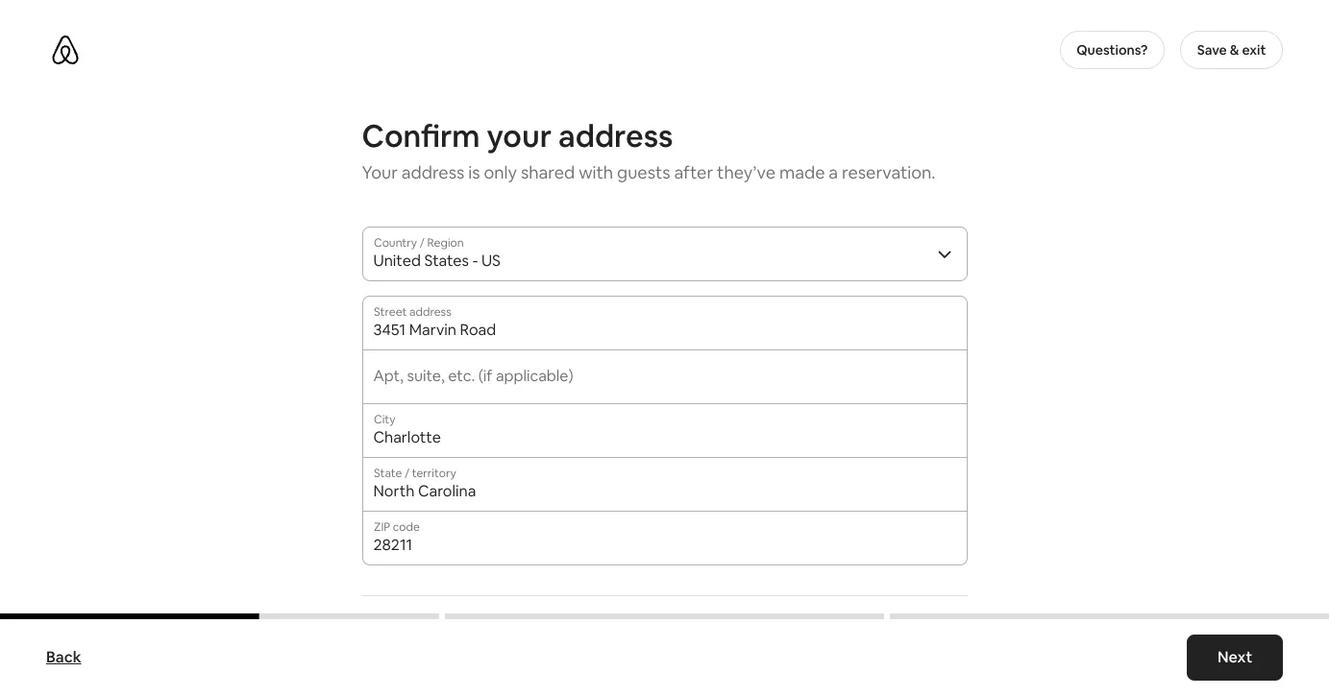 Task type: describe. For each thing, give the bounding box(es) containing it.
confirm
[[362, 116, 480, 156]]

shared
[[521, 161, 575, 184]]

your
[[487, 116, 552, 156]]

exit
[[1242, 41, 1266, 59]]

save & exit button
[[1181, 31, 1283, 69]]

save & exit
[[1198, 41, 1266, 59]]

after
[[674, 161, 713, 184]]

0 vertical spatial address
[[558, 116, 673, 156]]

next
[[1218, 648, 1253, 668]]

airbnb homepage image
[[50, 35, 81, 65]]

reservation.
[[842, 161, 936, 184]]

a
[[829, 161, 838, 184]]

only
[[484, 161, 517, 184]]



Task type: vqa. For each thing, say whether or not it's contained in the screenshot.
the 'Next'
yes



Task type: locate. For each thing, give the bounding box(es) containing it.
back
[[46, 648, 81, 668]]

address down confirm
[[402, 161, 465, 184]]

guests
[[617, 161, 671, 184]]

save
[[1198, 41, 1227, 59]]

1 vertical spatial address
[[402, 161, 465, 184]]

1 horizontal spatial address
[[558, 116, 673, 156]]

your
[[362, 161, 398, 184]]

questions? button
[[1060, 31, 1165, 69]]

confirm your address your address is only shared with guests after they've made a reservation.
[[362, 116, 936, 184]]

&
[[1230, 41, 1240, 59]]

they've
[[717, 161, 776, 184]]

0 horizontal spatial address
[[402, 161, 465, 184]]

address
[[558, 116, 673, 156], [402, 161, 465, 184]]

questions?
[[1077, 41, 1148, 59]]

with
[[579, 161, 613, 184]]

None text field
[[373, 375, 956, 394], [373, 483, 956, 502], [373, 536, 956, 556], [373, 375, 956, 394], [373, 483, 956, 502], [373, 536, 956, 556]]

address up with
[[558, 116, 673, 156]]

is
[[468, 161, 480, 184]]

back button
[[37, 639, 91, 678]]

None text field
[[373, 321, 956, 340], [373, 429, 956, 448], [373, 321, 956, 340], [373, 429, 956, 448]]

next button
[[1187, 635, 1283, 682]]

made
[[780, 161, 825, 184]]



